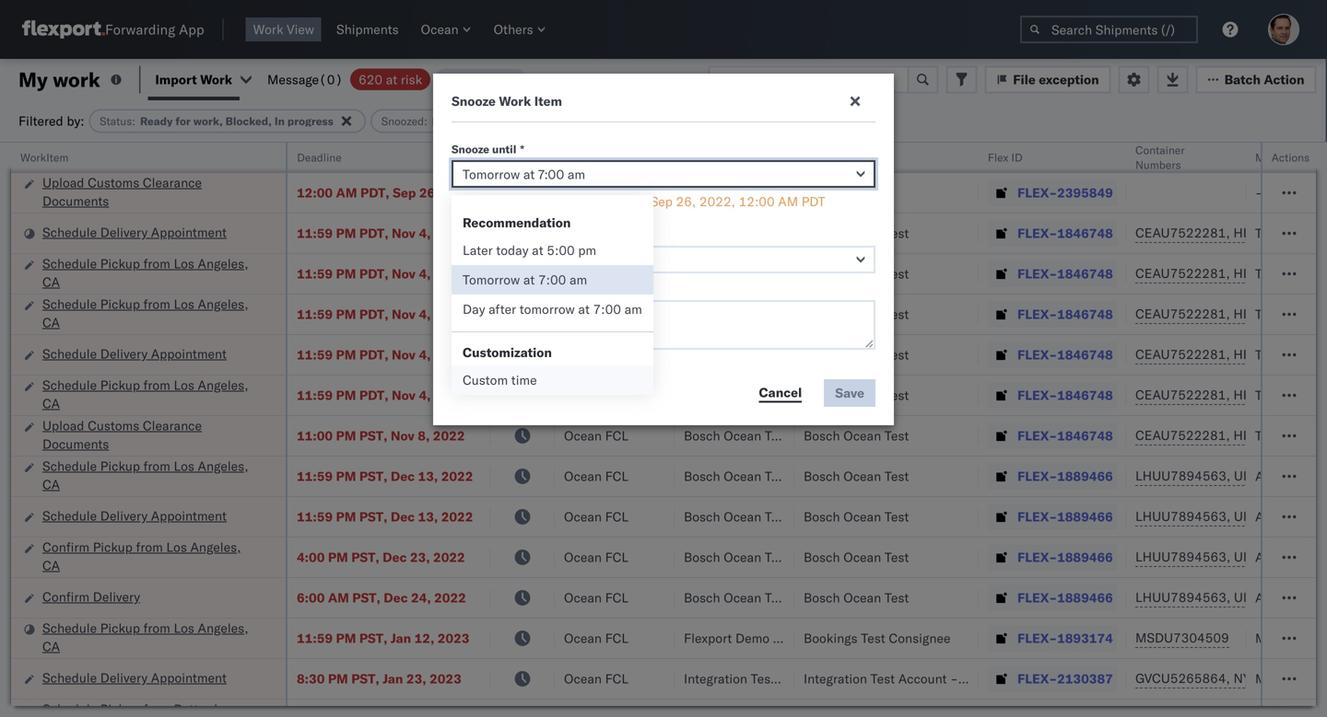 Task type: describe. For each thing, give the bounding box(es) containing it.
message
[[267, 71, 319, 88]]

work
[[53, 67, 100, 92]]

2022 for confirm pickup from los angeles, ca link
[[433, 550, 465, 566]]

los for 2nd schedule pickup from los angeles, ca button
[[174, 296, 194, 312]]

of
[[635, 194, 647, 210]]

pdt
[[802, 194, 825, 210]]

3 schedule delivery appointment button from the top
[[42, 507, 227, 528]]

confirm pickup from los angeles, ca button
[[42, 539, 262, 577]]

nov for schedule pickup from los angeles, ca 'link' corresponding to 2nd schedule pickup from los angeles, ca button
[[392, 306, 416, 323]]

on
[[471, 71, 486, 88]]

12 fcl from the top
[[605, 671, 629, 688]]

5 test123456 from the top
[[1255, 388, 1327, 404]]

snoozed : no
[[381, 114, 447, 128]]

1 schedule delivery appointment button from the top
[[42, 223, 227, 244]]

delivery inside button
[[93, 589, 140, 606]]

forwarding app link
[[22, 20, 204, 39]]

9 fcl from the top
[[605, 550, 629, 566]]

appointment for 2nd schedule delivery appointment button from the bottom of the page
[[151, 508, 227, 524]]

appointment for third schedule delivery appointment button from the bottom
[[151, 346, 227, 362]]

5:00
[[547, 242, 575, 259]]

tomorrow
[[463, 272, 520, 288]]

1 ocean fcl from the top
[[564, 185, 629, 201]]

custom
[[463, 372, 508, 388]]

12,
[[414, 631, 434, 647]]

4 4, from the top
[[419, 347, 431, 363]]

consignee for flexport demo consignee
[[773, 631, 835, 647]]

flexport demo consignee
[[684, 631, 835, 647]]

1 schedule pickup from los angeles, ca from the top
[[42, 256, 248, 290]]

schedule delivery appointment for first schedule delivery appointment button from the bottom of the page
[[42, 670, 227, 687]]

3 11:59 pm pdt, nov 4, 2022 from the top
[[297, 306, 466, 323]]

ocean fcl for schedule pickup from los angeles, ca 'link' related to 3rd schedule pickup from los angeles, ca button from the bottom
[[564, 388, 629, 404]]

1893174
[[1057, 631, 1113, 647]]

lhuu7894563, for schedule pickup from los angeles, ca
[[1135, 468, 1231, 484]]

work view link
[[246, 18, 322, 41]]

tomorrow at 7:00 am
[[463, 272, 587, 288]]

1 schedule pickup from los angeles, ca button from the top
[[42, 255, 262, 294]]

5 flex-1846748 from the top
[[1017, 388, 1113, 404]]

8 flex- from the top
[[1017, 469, 1057, 485]]

2 test123456 from the top
[[1255, 266, 1327, 282]]

blocked,
[[225, 114, 272, 128]]

snooze until *
[[452, 142, 524, 156]]

1846748 for schedule delivery appointment link corresponding to fourth schedule delivery appointment button from the bottom
[[1057, 225, 1113, 241]]

6 ceau7522281, hlxu6269489, from the top
[[1135, 428, 1327, 444]]

others button
[[486, 18, 554, 41]]

schedule for 2nd schedule delivery appointment button from the bottom of the page
[[42, 508, 97, 524]]

0 horizontal spatial 26,
[[419, 185, 439, 201]]

0 vertical spatial after
[[529, 194, 556, 210]]

actions
[[1272, 151, 1310, 165]]

ca for schedule pickup from los angeles, ca 'link' related to 3rd schedule pickup from los angeles, ca button from the bottom
[[42, 396, 60, 412]]

1846748 for schedule pickup from los angeles, ca 'link' related to 3rd schedule pickup from los angeles, ca button from the bottom
[[1057, 388, 1113, 404]]

3 resize handle column header from the left
[[533, 143, 555, 718]]

2 ceau7522281, from the top
[[1135, 265, 1230, 282]]

11:59 for schedule pickup from los angeles, ca 'link' for second schedule pickup from los angeles, ca button from the bottom of the page
[[297, 469, 333, 485]]

5 fcl from the top
[[605, 388, 629, 404]]

4 flex-1846748 from the top
[[1017, 347, 1113, 363]]

integration
[[804, 671, 867, 688]]

flex-1889466 for confirm pickup from los angeles, ca
[[1017, 550, 1113, 566]]

2 schedule delivery appointment button from the top
[[42, 345, 227, 365]]

0 vertical spatial *
[[520, 142, 524, 156]]

pm for schedule pickup from los angeles, ca 'link' corresponding to 2nd schedule pickup from los angeles, ca button
[[336, 306, 356, 323]]

lhuu7894563, for schedule delivery appointment
[[1135, 509, 1231, 525]]

23, for jan
[[406, 671, 426, 688]]

1846748 for schedule delivery appointment link associated with third schedule delivery appointment button from the bottom
[[1057, 347, 1113, 363]]

3 fcl from the top
[[605, 266, 629, 282]]

4 schedule pickup from los angeles, ca from the top
[[42, 459, 248, 493]]

angeles, for schedule pickup from los angeles, ca 'link' for second schedule pickup from los angeles, ca button from the bottom of the page
[[198, 459, 248, 475]]

resize handle column header for flex id button
[[1104, 143, 1126, 718]]

client name button
[[675, 147, 776, 165]]

additional
[[452, 282, 507, 296]]

dec for schedule pickup from los angeles, ca
[[391, 469, 415, 485]]

message (0)
[[267, 71, 343, 88]]

5 11:59 pm pdt, nov 4, 2022 from the top
[[297, 388, 466, 404]]

8 fcl from the top
[[605, 509, 629, 525]]

4 11:59 pm pdt, nov 4, 2022 from the top
[[297, 347, 466, 363]]

(optional)
[[569, 282, 628, 296]]

4 fcl from the top
[[605, 306, 629, 323]]

pm for schedule delivery appointment link corresponding to fourth schedule delivery appointment button from the bottom
[[336, 225, 356, 241]]

from for confirm pickup from los angeles, ca link
[[136, 540, 163, 556]]

cancel button
[[748, 380, 813, 407]]

pst, left 8,
[[359, 428, 387, 444]]

action
[[1264, 71, 1305, 88]]

12 flex- from the top
[[1017, 631, 1057, 647]]

uetu5238478 for schedule delivery appointment
[[1234, 509, 1324, 525]]

6 fcl from the top
[[605, 428, 629, 444]]

in
[[274, 114, 285, 128]]

app
[[179, 21, 204, 38]]

nov for schedule delivery appointment link corresponding to fourth schedule delivery appointment button from the bottom
[[392, 225, 416, 241]]

1 flex-1846748 from the top
[[1017, 225, 1113, 241]]

5 hlxu6269489, from the top
[[1233, 387, 1327, 403]]

bookings test consignee
[[804, 631, 951, 647]]

9 flex- from the top
[[1017, 509, 1057, 525]]

forwarding app
[[105, 21, 204, 38]]

documents for 12:00
[[42, 193, 109, 209]]

6 ceau7522281, from the top
[[1135, 428, 1230, 444]]

from for schedule pickup from los angeles, ca 'link' related to 3rd schedule pickup from los angeles, ca button from the bottom
[[143, 377, 170, 394]]

ceau7522281, hlxu6269489, for schedule pickup from los angeles, ca 'link' related to 3rd schedule pickup from los angeles, ca button from the bottom
[[1135, 387, 1327, 403]]

4:00
[[297, 550, 325, 566]]

1 4, from the top
[[419, 225, 431, 241]]

1 horizontal spatial 12:00
[[739, 194, 775, 210]]

cancel
[[759, 385, 802, 401]]

time
[[511, 372, 537, 388]]

batch action
[[1225, 71, 1305, 88]]

1 flex- from the top
[[1017, 185, 1057, 201]]

4 test123456 from the top
[[1255, 347, 1327, 363]]

work,
[[193, 114, 223, 128]]

client name
[[684, 151, 746, 165]]

1 vertical spatial *
[[494, 228, 498, 242]]

8,
[[418, 428, 430, 444]]

from for schedule pickup from los angeles, ca 'link' for second schedule pickup from los angeles, ca button from the bottom of the page
[[143, 459, 170, 475]]

container numbers button
[[1126, 139, 1228, 172]]

shipments
[[336, 21, 399, 37]]

flex
[[988, 151, 1009, 165]]

2 11:59 from the top
[[297, 266, 333, 282]]

resize handle column header for client name button
[[772, 143, 794, 718]]

workitem
[[20, 151, 69, 165]]

6:00
[[297, 590, 325, 606]]

ceau7522281, for schedule pickup from los angeles, ca 'link' related to 3rd schedule pickup from los angeles, ca button from the bottom
[[1135, 387, 1230, 403]]

schedule for second schedule pickup from los angeles, ca button from the bottom of the page
[[42, 459, 97, 475]]

3 flex-1846748 from the top
[[1017, 306, 1113, 323]]

pst, for second schedule pickup from los angeles, ca button from the bottom of the page
[[359, 469, 387, 485]]

angeles, for confirm pickup from los angeles, ca link
[[190, 540, 241, 556]]

5 schedule pickup from los angeles, ca from the top
[[42, 621, 248, 655]]

12:00 am pdt, sep 26, 2022
[[297, 185, 474, 201]]

batch action button
[[1196, 66, 1317, 94]]

note:
[[452, 194, 484, 210]]

deadline
[[582, 194, 632, 210]]

pst, for first schedule pickup from los angeles, ca button from the bottom
[[359, 631, 387, 647]]

2023 for 8:30 pm pst, jan 23, 2023
[[430, 671, 462, 688]]

ocean fcl for confirm delivery link
[[564, 590, 629, 606]]

ceau7522281, hlxu6269489, for schedule delivery appointment link associated with third schedule delivery appointment button from the bottom
[[1135, 347, 1327, 363]]

uetu5238478 for confirm pickup from los angeles, ca
[[1234, 549, 1324, 565]]

schedule delivery appointment for 2nd schedule delivery appointment button from the bottom of the page
[[42, 508, 227, 524]]

filtered by:
[[18, 113, 84, 129]]

pm for schedule pickup from los angeles, ca 'link' for second schedule pickup from los angeles, ca button from the bottom of the page
[[336, 469, 356, 485]]

pst, for 2nd schedule delivery appointment button from the bottom of the page
[[359, 509, 387, 525]]

upload customs clearance documents for 11:00 pm pst, nov 8, 2022
[[42, 418, 202, 453]]

schedule delivery appointment link for first schedule delivery appointment button from the bottom of the page
[[42, 670, 227, 688]]

8:30 pm pst, jan 23, 2023
[[297, 671, 462, 688]]

schedule for third schedule delivery appointment button from the bottom
[[42, 346, 97, 362]]

schedule for first schedule delivery appointment button from the bottom of the page
[[42, 670, 97, 687]]

620
[[359, 71, 383, 88]]

2022 for schedule pickup from los angeles, ca 'link' for second schedule pickup from los angeles, ca button from the bottom of the page
[[441, 469, 473, 485]]

2 schedule pickup from los angeles, ca from the top
[[42, 296, 248, 331]]

11 flex- from the top
[[1017, 590, 1057, 606]]

file exception
[[1013, 71, 1099, 88]]

import work
[[155, 71, 232, 88]]

am for 12:00 am pdt, sep 26, 2022
[[336, 185, 357, 201]]

1 fcl from the top
[[605, 185, 629, 201]]

flex-2395849
[[1017, 185, 1113, 201]]

list box containing later today at 5:00 pm
[[452, 236, 653, 324]]

5 schedule pickup from los angeles, ca button from the top
[[42, 620, 262, 659]]

6 flex- from the top
[[1017, 388, 1057, 404]]

ceau7522281, hlxu6269489, for schedule delivery appointment link corresponding to fourth schedule delivery appointment button from the bottom
[[1135, 225, 1327, 241]]

2 schedule pickup from los angeles, ca button from the top
[[42, 295, 262, 334]]

schedule pickup from los angeles, ca link for first schedule pickup from los angeles, ca button from the top of the page
[[42, 255, 262, 292]]

3 flex- from the top
[[1017, 266, 1057, 282]]

abcdefg78 for confirm delivery
[[1255, 590, 1327, 606]]

resize handle column header for consignee button
[[957, 143, 979, 718]]

pickup inside confirm pickup from los angeles, ca
[[93, 540, 133, 556]]

2022,
[[699, 194, 735, 210]]

23, for dec
[[410, 550, 430, 566]]

3 schedule pickup from los angeles, ca from the top
[[42, 377, 248, 412]]

ocean fcl for schedule pickup from los angeles, ca 'link' for second schedule pickup from los angeles, ca button from the bottom of the page
[[564, 469, 629, 485]]

upload customs clearance documents link for 11:00
[[42, 417, 262, 454]]

account
[[898, 671, 947, 688]]

10 fcl from the top
[[605, 590, 629, 606]]

1889466 for schedule pickup from los angeles, ca
[[1057, 469, 1113, 485]]

pm for confirm pickup from los angeles, ca link
[[328, 550, 348, 566]]

2022 for schedule pickup from los angeles, ca 'link' related to 3rd schedule pickup from los angeles, ca button from the bottom
[[434, 388, 466, 404]]

0 horizontal spatial sep
[[393, 185, 416, 201]]

angeles, for schedule pickup from los angeles, ca 'link' related to first schedule pickup from los angeles, ca button from the bottom
[[198, 621, 248, 637]]

5 4, from the top
[[419, 388, 431, 404]]

gvcu5265864, nyku9743990
[[1135, 671, 1324, 687]]

mbl/mawb
[[1255, 151, 1319, 165]]

nyku9743990
[[1234, 671, 1324, 687]]

is
[[515, 194, 525, 210]]

4 schedule delivery appointment button from the top
[[42, 670, 227, 690]]

ready
[[140, 114, 173, 128]]

filtered
[[18, 113, 63, 129]]

1 test123456 from the top
[[1255, 225, 1327, 241]]

7 fcl from the top
[[605, 469, 629, 485]]

lagerfeld
[[989, 671, 1044, 688]]

snooze for until
[[452, 142, 489, 156]]

11:59 for schedule delivery appointment link associated with third schedule delivery appointment button from the bottom
[[297, 347, 333, 363]]

2 ceau7522281, hlxu6269489, from the top
[[1135, 265, 1327, 282]]

until
[[492, 142, 516, 156]]

lhuu7894563, uetu5238478 for schedule pickup from los angeles, ca
[[1135, 468, 1324, 484]]

mode button
[[555, 147, 656, 165]]

upload customs clearance documents link for 12:00
[[42, 174, 262, 211]]

11:59 for schedule pickup from los angeles, ca 'link' corresponding to 2nd schedule pickup from los angeles, ca button
[[297, 306, 333, 323]]

ocean button
[[414, 18, 479, 41]]

6 1846748 from the top
[[1057, 428, 1113, 444]]

work inside "link"
[[253, 21, 283, 37]]

los for 3rd schedule pickup from los angeles, ca button from the bottom
[[174, 377, 194, 394]]

2022 up additional
[[434, 266, 466, 282]]

my work
[[18, 67, 100, 92]]

confirm delivery
[[42, 589, 140, 606]]

ocean fcl for confirm pickup from los angeles, ca link
[[564, 550, 629, 566]]

3 test123456 from the top
[[1255, 306, 1327, 323]]

vandelay for vandelay
[[684, 185, 737, 201]]

2395849
[[1057, 185, 1113, 201]]

deadline button
[[288, 147, 472, 165]]

2 hlxu6269489, from the top
[[1233, 265, 1327, 282]]

13 flex- from the top
[[1017, 671, 1057, 688]]

5 flex- from the top
[[1017, 347, 1057, 363]]

ocean fcl for schedule delivery appointment link related to first schedule delivery appointment button from the bottom of the page
[[564, 671, 629, 688]]

3 hlxu6269489, from the top
[[1233, 306, 1327, 322]]

custom time
[[463, 372, 537, 388]]

2022 for schedule delivery appointment link associated with third schedule delivery appointment button from the bottom
[[434, 347, 466, 363]]

vandelay west
[[804, 185, 890, 201]]

2 flex-1846748 from the top
[[1017, 266, 1113, 282]]

forwarding
[[105, 21, 175, 38]]

2 11:59 pm pdt, nov 4, 2022 from the top
[[297, 266, 466, 282]]

los for first schedule pickup from los angeles, ca button from the top of the page
[[174, 256, 194, 272]]

dec for confirm pickup from los angeles, ca
[[383, 550, 407, 566]]

2 1846748 from the top
[[1057, 266, 1113, 282]]

the
[[559, 194, 578, 210]]

mbl/mawb n button
[[1246, 147, 1327, 165]]

6 hlxu6269489, from the top
[[1233, 428, 1327, 444]]

progress
[[287, 114, 333, 128]]

4:00 pm pst, dec 23, 2022
[[297, 550, 465, 566]]

schedule delivery appointment link for fourth schedule delivery appointment button from the bottom
[[42, 223, 227, 242]]



Task type: locate. For each thing, give the bounding box(es) containing it.
1 vertical spatial 7:00
[[593, 301, 621, 318]]

4 1889466 from the top
[[1057, 590, 1113, 606]]

4 schedule pickup from los angeles, ca button from the top
[[42, 458, 262, 496]]

1 uetu5238478 from the top
[[1234, 468, 1324, 484]]

: for snoozed
[[424, 114, 427, 128]]

bookings
[[804, 631, 858, 647]]

Search Work text field
[[708, 66, 909, 94]]

7 ocean fcl from the top
[[564, 469, 629, 485]]

pst, down 11:00 pm pst, nov 8, 2022 at left
[[359, 469, 387, 485]]

sep down "deadline" button
[[393, 185, 416, 201]]

7 resize handle column header from the left
[[1104, 143, 1126, 718]]

consignee
[[804, 151, 857, 165], [773, 631, 835, 647], [889, 631, 951, 647]]

: for status
[[132, 114, 135, 128]]

11:00 pm pst, nov 8, 2022
[[297, 428, 465, 444]]

1 vertical spatial upload customs clearance documents button
[[42, 417, 262, 456]]

comments
[[510, 282, 565, 296]]

from for schedule pickup from los angeles, ca 'link' corresponding to 2nd schedule pickup from los angeles, ca button
[[143, 296, 170, 312]]

flex-1889466 for schedule pickup from los angeles, ca
[[1017, 469, 1113, 485]]

1 horizontal spatial 7:00
[[593, 301, 621, 318]]

schedule pickup from los angeles, ca link for 2nd schedule pickup from los angeles, ca button
[[42, 295, 262, 332]]

4 schedule from the top
[[42, 346, 97, 362]]

1 11:59 pm pdt, nov 4, 2022 from the top
[[297, 225, 466, 241]]

am down 'pm'
[[570, 272, 587, 288]]

3 schedule delivery appointment link from the top
[[42, 507, 227, 526]]

8 schedule from the top
[[42, 621, 97, 637]]

angeles, inside confirm pickup from los angeles, ca
[[190, 540, 241, 556]]

5 1846748 from the top
[[1057, 388, 1113, 404]]

snooze down on
[[452, 93, 496, 109]]

import
[[155, 71, 197, 88]]

2 customs from the top
[[88, 418, 139, 434]]

0 vertical spatial upload
[[42, 175, 84, 191]]

1 vertical spatial work
[[200, 71, 232, 88]]

1 11:59 from the top
[[297, 225, 333, 241]]

pm
[[336, 225, 356, 241], [336, 266, 356, 282], [336, 306, 356, 323], [336, 347, 356, 363], [336, 388, 356, 404], [336, 428, 356, 444], [336, 469, 356, 485], [336, 509, 356, 525], [328, 550, 348, 566], [336, 631, 356, 647], [328, 671, 348, 688]]

2022 up custom at the left of the page
[[434, 347, 466, 363]]

5 ocean fcl from the top
[[564, 388, 629, 404]]

ceau7522281, for schedule pickup from los angeles, ca 'link' corresponding to 2nd schedule pickup from los angeles, ca button
[[1135, 306, 1230, 322]]

upload customs clearance documents button for 12:00 am pdt, sep 26, 2022
[[42, 174, 262, 212]]

ocean
[[421, 21, 459, 37], [564, 185, 602, 201], [564, 225, 602, 241], [843, 225, 881, 241], [564, 266, 602, 282], [724, 266, 761, 282], [843, 266, 881, 282], [564, 306, 602, 323], [843, 306, 881, 323], [724, 347, 761, 363], [843, 347, 881, 363], [564, 388, 602, 404], [724, 388, 761, 404], [843, 388, 881, 404], [564, 428, 602, 444], [724, 428, 761, 444], [843, 428, 881, 444], [564, 469, 602, 485], [724, 469, 761, 485], [843, 469, 881, 485], [564, 509, 602, 525], [724, 509, 761, 525], [843, 509, 881, 525], [564, 550, 602, 566], [724, 550, 761, 566], [843, 550, 881, 566], [564, 590, 602, 606], [724, 590, 761, 606], [843, 590, 881, 606], [564, 631, 602, 647], [564, 671, 602, 688]]

upload for 11:00 pm pst, nov 8, 2022
[[42, 418, 84, 434]]

1 vertical spatial documents
[[42, 436, 109, 453]]

upload customs clearance documents button for 11:00 pm pst, nov 8, 2022
[[42, 417, 262, 456]]

dec up 6:00 am pst, dec 24, 2022
[[383, 550, 407, 566]]

ocean fcl for schedule delivery appointment link for 2nd schedule delivery appointment button from the bottom of the page
[[564, 509, 629, 525]]

11:59 for schedule delivery appointment link corresponding to fourth schedule delivery appointment button from the bottom
[[297, 225, 333, 241]]

0 vertical spatial upload customs clearance documents button
[[42, 174, 262, 212]]

clearance
[[143, 175, 202, 191], [143, 418, 202, 434]]

Tomorrow at 7:00 am text field
[[452, 160, 876, 188]]

at left the 'risk'
[[386, 71, 397, 88]]

gvcu5265864,
[[1135, 671, 1230, 687]]

angeles,
[[198, 256, 248, 272], [198, 296, 248, 312], [198, 377, 248, 394], [198, 459, 248, 475], [190, 540, 241, 556], [198, 621, 248, 637]]

0 vertical spatial confirm
[[42, 540, 89, 556]]

flexport. image
[[22, 20, 105, 39]]

2 flex-1889466 from the top
[[1017, 509, 1113, 525]]

6 flex-1846748 from the top
[[1017, 428, 1113, 444]]

1 horizontal spatial sep
[[650, 194, 673, 210]]

13, down 8,
[[418, 469, 438, 485]]

1 upload customs clearance documents button from the top
[[42, 174, 262, 212]]

los inside confirm pickup from los angeles, ca
[[166, 540, 187, 556]]

23, up 24,
[[410, 550, 430, 566]]

status : ready for work, blocked, in progress
[[100, 114, 333, 128]]

pm for schedule pickup from los angeles, ca 'link' related to 3rd schedule pickup from los angeles, ca button from the bottom
[[336, 388, 356, 404]]

pst, up 4:00 pm pst, dec 23, 2022
[[359, 509, 387, 525]]

appointment
[[151, 224, 227, 241], [151, 346, 227, 362], [151, 508, 227, 524], [151, 670, 227, 687]]

4 1846748 from the top
[[1057, 347, 1113, 363]]

0 horizontal spatial work
[[200, 71, 232, 88]]

0 vertical spatial clearance
[[143, 175, 202, 191]]

2022 up 4:00 pm pst, dec 23, 2022
[[441, 509, 473, 525]]

pm for schedule delivery appointment link associated with third schedule delivery appointment button from the bottom
[[336, 347, 356, 363]]

resize handle column header for the container numbers 'button'
[[1224, 143, 1246, 718]]

6 11:59 from the top
[[297, 469, 333, 485]]

abcdefg78 for schedule pickup from los angeles, ca
[[1255, 469, 1327, 485]]

documents for 11:00
[[42, 436, 109, 453]]

am down deadline
[[336, 185, 357, 201]]

customization
[[463, 345, 552, 361]]

4 appointment from the top
[[151, 670, 227, 687]]

0 vertical spatial 2023
[[438, 631, 470, 647]]

2 confirm from the top
[[42, 589, 89, 606]]

0 vertical spatial 7:00
[[538, 272, 566, 288]]

11:59 pm pst, dec 13, 2022
[[297, 469, 473, 485], [297, 509, 473, 525]]

jan left 12, at the bottom of the page
[[391, 631, 411, 647]]

0 vertical spatial am
[[570, 272, 587, 288]]

0 horizontal spatial *
[[494, 228, 498, 242]]

7:00 down (optional)
[[593, 301, 621, 318]]

sep right of
[[650, 194, 673, 210]]

work for import work
[[200, 71, 232, 88]]

2022 for confirm delivery link
[[434, 590, 466, 606]]

schedule for 3rd schedule pickup from los angeles, ca button from the bottom
[[42, 377, 97, 394]]

no
[[432, 114, 447, 128]]

1 hlxu6269489, from the top
[[1233, 225, 1327, 241]]

4 11:59 from the top
[[297, 347, 333, 363]]

file
[[1013, 71, 1036, 88]]

1 vertical spatial jan
[[383, 671, 403, 688]]

0 vertical spatial jan
[[391, 631, 411, 647]]

test123456
[[1255, 225, 1327, 241], [1255, 266, 1327, 282], [1255, 306, 1327, 323], [1255, 347, 1327, 363], [1255, 388, 1327, 404], [1255, 428, 1327, 444]]

: left no
[[424, 114, 427, 128]]

3 schedule pickup from los angeles, ca button from the top
[[42, 376, 262, 415]]

2 lhuu7894563, from the top
[[1135, 509, 1231, 525]]

flex id
[[988, 151, 1023, 165]]

11 ocean fcl from the top
[[564, 631, 629, 647]]

uetu5238478 for confirm delivery
[[1234, 590, 1324, 606]]

jan
[[391, 631, 411, 647], [383, 671, 403, 688]]

maeu94084
[[1255, 671, 1327, 688]]

upload customs clearance documents for 12:00 am pdt, sep 26, 2022
[[42, 175, 202, 209]]

2 fcl from the top
[[605, 225, 629, 241]]

: left ready
[[132, 114, 135, 128]]

2 schedule from the top
[[42, 256, 97, 272]]

id
[[1012, 151, 1023, 165]]

1 horizontal spatial am
[[624, 301, 642, 318]]

consignee up the vandelay west
[[804, 151, 857, 165]]

ceau7522281, hlxu6269489, for schedule pickup from los angeles, ca 'link' corresponding to 2nd schedule pickup from los angeles, ca button
[[1135, 306, 1327, 322]]

2022 for schedule pickup from los angeles, ca 'link' corresponding to 2nd schedule pickup from los angeles, ca button
[[434, 306, 466, 323]]

confirm inside confirm pickup from los angeles, ca
[[42, 540, 89, 556]]

ocean fcl for schedule delivery appointment link corresponding to fourth schedule delivery appointment button from the bottom
[[564, 225, 629, 241]]

ceau7522281, for schedule delivery appointment link associated with third schedule delivery appointment button from the bottom
[[1135, 347, 1230, 363]]

upload customs clearance documents button
[[42, 174, 262, 212], [42, 417, 262, 456]]

numbers
[[1135, 158, 1181, 172]]

ocean fcl for schedule pickup from los angeles, ca 'link' corresponding to 2nd schedule pickup from los angeles, ca button
[[564, 306, 629, 323]]

0 vertical spatial customs
[[88, 175, 139, 191]]

abcdefg78
[[1255, 469, 1327, 485], [1255, 509, 1327, 525], [1255, 550, 1327, 566], [1255, 590, 1327, 606]]

am for 6:00 am pst, dec 24, 2022
[[328, 590, 349, 606]]

5 schedule pickup from los angeles, ca link from the top
[[42, 620, 262, 657]]

am right '6:00'
[[328, 590, 349, 606]]

*
[[520, 142, 524, 156], [494, 228, 498, 242]]

1 vertical spatial upload
[[42, 418, 84, 434]]

resize handle column header for "deadline" button
[[468, 143, 490, 718]]

0 horizontal spatial 7:00
[[538, 272, 566, 288]]

2022 down 11:00 pm pst, nov 8, 2022 at left
[[441, 469, 473, 485]]

2 11:59 pm pst, dec 13, 2022 from the top
[[297, 509, 473, 525]]

customs for 11:00 pm pst, nov 8, 2022
[[88, 418, 139, 434]]

2022 down additional
[[434, 306, 466, 323]]

hlxu6269489,
[[1233, 225, 1327, 241], [1233, 265, 1327, 282], [1233, 306, 1327, 322], [1233, 347, 1327, 363], [1233, 387, 1327, 403], [1233, 428, 1327, 444]]

--
[[1255, 185, 1271, 201]]

3 ocean fcl from the top
[[564, 266, 629, 282]]

Max 200 characters text field
[[452, 300, 876, 350]]

3 uetu5238478 from the top
[[1234, 549, 1324, 565]]

11:59 pm pst, jan 12, 2023
[[297, 631, 470, 647]]

pm for schedule delivery appointment link related to first schedule delivery appointment button from the bottom of the page
[[328, 671, 348, 688]]

13,
[[418, 469, 438, 485], [418, 509, 438, 525]]

lhuu7894563, uetu5238478 for schedule delivery appointment
[[1135, 509, 1324, 525]]

10 flex- from the top
[[1017, 550, 1057, 566]]

163
[[444, 71, 468, 88]]

delivery
[[100, 224, 148, 241], [100, 346, 148, 362], [100, 508, 148, 524], [93, 589, 140, 606], [100, 670, 148, 687]]

* up the today
[[494, 228, 498, 242]]

from for schedule pickup from los angeles, ca 'link' related to first schedule pickup from los angeles, ca button from the bottom
[[143, 621, 170, 637]]

for
[[176, 114, 191, 128]]

note: this is after the deadline of sep 26, 2022, 12:00 am pdt
[[452, 194, 825, 210]]

ceau7522281, hlxu6269489,
[[1135, 225, 1327, 241], [1135, 265, 1327, 282], [1135, 306, 1327, 322], [1135, 347, 1327, 363], [1135, 387, 1327, 403], [1135, 428, 1327, 444]]

2022 right 8,
[[433, 428, 465, 444]]

work down track
[[499, 93, 531, 109]]

1 vertical spatial 23,
[[406, 671, 426, 688]]

7 schedule from the top
[[42, 508, 97, 524]]

2023 right 12, at the bottom of the page
[[438, 631, 470, 647]]

1 vertical spatial 2023
[[430, 671, 462, 688]]

8 ocean fcl from the top
[[564, 509, 629, 525]]

pm for schedule pickup from los angeles, ca 'link' related to first schedule pickup from los angeles, ca button from the bottom
[[336, 631, 356, 647]]

ceau7522281, for schedule delivery appointment link corresponding to fourth schedule delivery appointment button from the bottom
[[1135, 225, 1230, 241]]

am down (optional)
[[624, 301, 642, 318]]

bosch ocean test
[[804, 225, 909, 241], [684, 266, 789, 282], [804, 266, 909, 282], [804, 306, 909, 323], [684, 347, 789, 363], [804, 347, 909, 363], [684, 388, 789, 404], [804, 388, 909, 404], [684, 428, 789, 444], [804, 428, 909, 444], [684, 469, 789, 485], [804, 469, 909, 485], [684, 509, 789, 525], [804, 509, 909, 525], [684, 550, 789, 566], [804, 550, 909, 566], [684, 590, 789, 606], [804, 590, 909, 606]]

schedule delivery appointment for third schedule delivery appointment button from the bottom
[[42, 346, 227, 362]]

n
[[1322, 151, 1327, 165]]

at down (optional)
[[578, 301, 590, 318]]

3 lhuu7894563, uetu5238478 from the top
[[1135, 549, 1324, 565]]

Select snooze reason text field
[[452, 246, 876, 274]]

1 vertical spatial 13,
[[418, 509, 438, 525]]

schedule pickup from los angeles, ca link for 3rd schedule pickup from los angeles, ca button from the bottom
[[42, 376, 262, 413]]

2 upload customs clearance documents button from the top
[[42, 417, 262, 456]]

1 horizontal spatial work
[[253, 21, 283, 37]]

12:00 down deadline
[[297, 185, 333, 201]]

2 ocean fcl from the top
[[564, 225, 629, 241]]

nov for schedule pickup from los angeles, ca 'link' related to 3rd schedule pickup from los angeles, ca button from the bottom
[[392, 388, 416, 404]]

list box
[[452, 236, 653, 324]]

1 vertical spatial upload customs clearance documents link
[[42, 417, 262, 454]]

1 resize handle column header from the left
[[264, 143, 286, 718]]

2 documents from the top
[[42, 436, 109, 453]]

schedule pickup from los angeles, ca link for second schedule pickup from los angeles, ca button from the bottom of the page
[[42, 458, 262, 494]]

confirm down confirm pickup from los angeles, ca
[[42, 589, 89, 606]]

2023 down 12, at the bottom of the page
[[430, 671, 462, 688]]

pm for schedule delivery appointment link for 2nd schedule delivery appointment button from the bottom of the page
[[336, 509, 356, 525]]

2022 left the this
[[442, 185, 474, 201]]

2022 up 6:00 am pst, dec 24, 2022
[[433, 550, 465, 566]]

vandelay down client name
[[684, 185, 737, 201]]

1 vertical spatial after
[[489, 301, 516, 318]]

0 vertical spatial upload customs clearance documents link
[[42, 174, 262, 211]]

1 ca from the top
[[42, 274, 60, 290]]

maeu97361
[[1255, 631, 1327, 647]]

2 uetu5238478 from the top
[[1234, 509, 1324, 525]]

clearance for 11:00 pm pst, nov 8, 2022
[[143, 418, 202, 434]]

custom time list box
[[452, 366, 653, 395]]

demo
[[735, 631, 770, 647]]

pst, down the 11:59 pm pst, jan 12, 2023
[[351, 671, 379, 688]]

0 vertical spatial documents
[[42, 193, 109, 209]]

12:00 right 2022, on the top
[[739, 194, 775, 210]]

11:59 pm pst, dec 13, 2022 down 11:00 pm pst, nov 8, 2022 at left
[[297, 469, 473, 485]]

11:59
[[297, 225, 333, 241], [297, 266, 333, 282], [297, 306, 333, 323], [297, 347, 333, 363], [297, 388, 333, 404], [297, 469, 333, 485], [297, 509, 333, 525], [297, 631, 333, 647]]

schedule for first schedule pickup from los angeles, ca button from the bottom
[[42, 621, 97, 637]]

pst, up 6:00 am pst, dec 24, 2022
[[351, 550, 379, 566]]

dec up 4:00 pm pst, dec 23, 2022
[[391, 509, 415, 525]]

12 ocean fcl from the top
[[564, 671, 629, 688]]

3 appointment from the top
[[151, 508, 227, 524]]

(0)
[[319, 71, 343, 88]]

angeles, for schedule pickup from los angeles, ca 'link' related to 3rd schedule pickup from los angeles, ca button from the bottom
[[198, 377, 248, 394]]

jan for 23,
[[383, 671, 403, 688]]

status
[[100, 114, 132, 128]]

4 ocean fcl from the top
[[564, 306, 629, 323]]

2022
[[442, 185, 474, 201], [434, 225, 466, 241], [434, 266, 466, 282], [434, 306, 466, 323], [434, 347, 466, 363], [434, 388, 466, 404], [433, 428, 465, 444], [441, 469, 473, 485], [441, 509, 473, 525], [433, 550, 465, 566], [434, 590, 466, 606]]

1 vertical spatial upload customs clearance documents
[[42, 418, 202, 453]]

1 vertical spatial confirm
[[42, 589, 89, 606]]

after right day
[[489, 301, 516, 318]]

4 hlxu6269489, from the top
[[1233, 347, 1327, 363]]

1889466 for schedule delivery appointment
[[1057, 509, 1113, 525]]

Search Shipments (/) text field
[[1020, 16, 1198, 43]]

13, up 4:00 pm pst, dec 23, 2022
[[418, 509, 438, 525]]

msdu7304509
[[1135, 630, 1229, 647]]

consignee for bookings test consignee
[[889, 631, 951, 647]]

sep
[[393, 185, 416, 201], [650, 194, 673, 210]]

confirm pickup from los angeles, ca
[[42, 540, 241, 574]]

work left the view
[[253, 21, 283, 37]]

resize handle column header for mode button
[[653, 143, 675, 718]]

0 horizontal spatial :
[[132, 114, 135, 128]]

3 ca from the top
[[42, 396, 60, 412]]

0 horizontal spatial after
[[489, 301, 516, 318]]

5 11:59 from the top
[[297, 388, 333, 404]]

schedule delivery appointment link for 2nd schedule delivery appointment button from the bottom of the page
[[42, 507, 227, 526]]

confirm for confirm pickup from los angeles, ca
[[42, 540, 89, 556]]

1 vertical spatial customs
[[88, 418, 139, 434]]

view
[[287, 21, 314, 37]]

schedule pickup from los angeles, ca button
[[42, 255, 262, 294], [42, 295, 262, 334], [42, 376, 262, 415], [42, 458, 262, 496], [42, 620, 262, 659]]

schedule for first schedule pickup from los angeles, ca button from the top of the page
[[42, 256, 97, 272]]

pst, up 8:30 pm pst, jan 23, 2023
[[359, 631, 387, 647]]

additional comments (optional)
[[452, 282, 628, 296]]

4 schedule pickup from los angeles, ca link from the top
[[42, 458, 262, 494]]

:
[[132, 114, 135, 128], [424, 114, 427, 128]]

vandelay left west
[[804, 185, 857, 201]]

resize handle column header
[[264, 143, 286, 718], [468, 143, 490, 718], [533, 143, 555, 718], [653, 143, 675, 718], [772, 143, 794, 718], [957, 143, 979, 718], [1104, 143, 1126, 718], [1224, 143, 1246, 718], [1294, 143, 1316, 718]]

nov for schedule delivery appointment link associated with third schedule delivery appointment button from the bottom
[[392, 347, 416, 363]]

name
[[717, 151, 746, 165]]

1 vertical spatial am
[[624, 301, 642, 318]]

5 ceau7522281, from the top
[[1135, 387, 1230, 403]]

0 vertical spatial work
[[253, 21, 283, 37]]

1 vertical spatial clearance
[[143, 418, 202, 434]]

0 horizontal spatial vandelay
[[684, 185, 737, 201]]

pst, for the "confirm delivery" button
[[352, 590, 380, 606]]

2 upload from the top
[[42, 418, 84, 434]]

26, left note:
[[419, 185, 439, 201]]

ca for schedule pickup from los angeles, ca 'link' for second schedule pickup from los angeles, ca button from the bottom of the page
[[42, 477, 60, 493]]

9 resize handle column header from the left
[[1294, 143, 1316, 718]]

from inside confirm pickup from los angeles, ca
[[136, 540, 163, 556]]

3 ceau7522281, hlxu6269489, from the top
[[1135, 306, 1327, 322]]

6:00 am pst, dec 24, 2022
[[297, 590, 466, 606]]

1846748 for schedule pickup from los angeles, ca 'link' corresponding to 2nd schedule pickup from los angeles, ca button
[[1057, 306, 1113, 323]]

1889466 for confirm pickup from los angeles, ca
[[1057, 550, 1113, 566]]

pst, for confirm pickup from los angeles, ca button
[[351, 550, 379, 566]]

1 horizontal spatial vandelay
[[804, 185, 857, 201]]

11:59 pm pst, dec 13, 2022 for schedule pickup from los angeles, ca
[[297, 469, 473, 485]]

5 ca from the top
[[42, 558, 60, 574]]

1 horizontal spatial *
[[520, 142, 524, 156]]

consignee up account
[[889, 631, 951, 647]]

abcdefg78 for schedule delivery appointment
[[1255, 509, 1327, 525]]

0 vertical spatial upload customs clearance documents
[[42, 175, 202, 209]]

1 horizontal spatial :
[[424, 114, 427, 128]]

2 ca from the top
[[42, 315, 60, 331]]

ocean inside ocean "button"
[[421, 21, 459, 37]]

snoozed
[[381, 114, 424, 128]]

snooze up is
[[500, 151, 536, 165]]

2 : from the left
[[424, 114, 427, 128]]

work right import on the left of the page
[[200, 71, 232, 88]]

0 vertical spatial 11:59 pm pst, dec 13, 2022
[[297, 469, 473, 485]]

5 resize handle column header from the left
[[772, 143, 794, 718]]

mode
[[564, 151, 592, 165]]

flex-1889466 for schedule delivery appointment
[[1017, 509, 1113, 525]]

6 ocean fcl from the top
[[564, 428, 629, 444]]

bosch
[[804, 225, 840, 241], [684, 266, 720, 282], [804, 266, 840, 282], [804, 306, 840, 323], [684, 347, 720, 363], [804, 347, 840, 363], [684, 388, 720, 404], [804, 388, 840, 404], [684, 428, 720, 444], [804, 428, 840, 444], [684, 469, 720, 485], [804, 469, 840, 485], [684, 509, 720, 525], [804, 509, 840, 525], [684, 550, 720, 566], [804, 550, 840, 566], [684, 590, 720, 606], [804, 590, 840, 606]]

2 vertical spatial work
[[499, 93, 531, 109]]

at left 5:00
[[532, 242, 543, 259]]

3 11:59 from the top
[[297, 306, 333, 323]]

2 resize handle column header from the left
[[468, 143, 490, 718]]

2022 up later
[[434, 225, 466, 241]]

0 vertical spatial 23,
[[410, 550, 430, 566]]

6 test123456 from the top
[[1255, 428, 1327, 444]]

others
[[494, 21, 533, 37]]

am left the pdt
[[778, 194, 798, 210]]

uetu5238478 for schedule pickup from los angeles, ca
[[1234, 468, 1324, 484]]

12:00
[[297, 185, 333, 201], [739, 194, 775, 210]]

container
[[1135, 143, 1185, 157]]

2022 right 24,
[[434, 590, 466, 606]]

pst, down 4:00 pm pst, dec 23, 2022
[[352, 590, 380, 606]]

pst, for first schedule delivery appointment button from the bottom of the page
[[351, 671, 379, 688]]

consignee up integration at the bottom right of page
[[773, 631, 835, 647]]

7 flex- from the top
[[1017, 428, 1057, 444]]

ca inside confirm pickup from los angeles, ca
[[42, 558, 60, 574]]

later
[[463, 242, 493, 259]]

11:59 pm pst, dec 13, 2022 for schedule delivery appointment
[[297, 509, 473, 525]]

jan for 12,
[[391, 631, 411, 647]]

confirm up "confirm delivery"
[[42, 540, 89, 556]]

620 at risk
[[359, 71, 422, 88]]

1 appointment from the top
[[151, 224, 227, 241]]

confirm for confirm delivery
[[42, 589, 89, 606]]

1 vertical spatial 11:59 pm pst, dec 13, 2022
[[297, 509, 473, 525]]

1 horizontal spatial 26,
[[676, 194, 696, 210]]

jan down the 11:59 pm pst, jan 12, 2023
[[383, 671, 403, 688]]

west
[[860, 185, 890, 201]]

after right is
[[529, 194, 556, 210]]

10 ocean fcl from the top
[[564, 590, 629, 606]]

11:59 for schedule pickup from los angeles, ca 'link' related to 3rd schedule pickup from los angeles, ca button from the bottom
[[297, 388, 333, 404]]

11:59 for schedule pickup from los angeles, ca 'link' related to first schedule pickup from los angeles, ca button from the bottom
[[297, 631, 333, 647]]

7:00 up the "day after tomorrow at 7:00 am"
[[538, 272, 566, 288]]

0 horizontal spatial am
[[570, 272, 587, 288]]

dec for schedule delivery appointment
[[391, 509, 415, 525]]

4 flex- from the top
[[1017, 306, 1057, 323]]

2 1889466 from the top
[[1057, 509, 1113, 525]]

11:59 for schedule delivery appointment link for 2nd schedule delivery appointment button from the bottom of the page
[[297, 509, 333, 525]]

consignee inside consignee button
[[804, 151, 857, 165]]

2 horizontal spatial work
[[499, 93, 531, 109]]

2 4, from the top
[[419, 266, 431, 282]]

2 13, from the top
[[418, 509, 438, 525]]

* right until
[[520, 142, 524, 156]]

3 schedule delivery appointment from the top
[[42, 508, 227, 524]]

dec left 24,
[[384, 590, 408, 606]]

schedule delivery appointment
[[42, 224, 227, 241], [42, 346, 227, 362], [42, 508, 227, 524], [42, 670, 227, 687]]

pm
[[578, 242, 596, 259]]

0 vertical spatial 13,
[[418, 469, 438, 485]]

1 1889466 from the top
[[1057, 469, 1113, 485]]

ocean fcl
[[564, 185, 629, 201], [564, 225, 629, 241], [564, 266, 629, 282], [564, 306, 629, 323], [564, 388, 629, 404], [564, 428, 629, 444], [564, 469, 629, 485], [564, 509, 629, 525], [564, 550, 629, 566], [564, 590, 629, 606], [564, 631, 629, 647], [564, 671, 629, 688]]

schedule pickup from los angeles, ca
[[42, 256, 248, 290], [42, 296, 248, 331], [42, 377, 248, 412], [42, 459, 248, 493], [42, 621, 248, 655]]

ca for schedule pickup from los angeles, ca 'link' associated with first schedule pickup from los angeles, ca button from the top of the page
[[42, 274, 60, 290]]

ca
[[42, 274, 60, 290], [42, 315, 60, 331], [42, 396, 60, 412], [42, 477, 60, 493], [42, 558, 60, 574], [42, 639, 60, 655]]

shipments link
[[329, 18, 406, 41]]

work
[[253, 21, 283, 37], [200, 71, 232, 88], [499, 93, 531, 109]]

1 horizontal spatial after
[[529, 194, 556, 210]]

23, down 12, at the bottom of the page
[[406, 671, 426, 688]]

later today at 5:00 pm
[[463, 242, 596, 259]]

flex id button
[[979, 147, 1108, 165]]

7:00
[[538, 272, 566, 288], [593, 301, 621, 318]]

2022 down customization
[[434, 388, 466, 404]]

3 4, from the top
[[419, 306, 431, 323]]

at down later today at 5:00 pm
[[523, 272, 535, 288]]

9 ocean fcl from the top
[[564, 550, 629, 566]]

confirm delivery button
[[42, 588, 140, 609]]

26, left 2022, on the top
[[676, 194, 696, 210]]

schedule for 2nd schedule pickup from los angeles, ca button
[[42, 296, 97, 312]]

2 flex- from the top
[[1017, 225, 1057, 241]]

fcl
[[605, 185, 629, 201], [605, 225, 629, 241], [605, 266, 629, 282], [605, 306, 629, 323], [605, 388, 629, 404], [605, 428, 629, 444], [605, 469, 629, 485], [605, 509, 629, 525], [605, 550, 629, 566], [605, 590, 629, 606], [605, 631, 629, 647], [605, 671, 629, 688]]

confirm pickup from los angeles, ca link
[[42, 539, 262, 576]]

11:59 pm pst, dec 13, 2022 up 4:00 pm pst, dec 23, 2022
[[297, 509, 473, 525]]

snooze left until
[[452, 142, 489, 156]]

11 fcl from the top
[[605, 631, 629, 647]]

3 1889466 from the top
[[1057, 550, 1113, 566]]

3 schedule pickup from los angeles, ca link from the top
[[42, 376, 262, 413]]

ca for schedule pickup from los angeles, ca 'link' related to first schedule pickup from los angeles, ca button from the bottom
[[42, 639, 60, 655]]

flex-
[[1017, 185, 1057, 201], [1017, 225, 1057, 241], [1017, 266, 1057, 282], [1017, 306, 1057, 323], [1017, 347, 1057, 363], [1017, 388, 1057, 404], [1017, 428, 1057, 444], [1017, 469, 1057, 485], [1017, 509, 1057, 525], [1017, 550, 1057, 566], [1017, 590, 1057, 606], [1017, 631, 1057, 647], [1017, 671, 1057, 688]]

1889466 for confirm delivery
[[1057, 590, 1113, 606]]

dec down 11:00 pm pst, nov 8, 2022 at left
[[391, 469, 415, 485]]

3 flex-1889466 from the top
[[1017, 550, 1113, 566]]

lhuu7894563, for confirm pickup from los angeles, ca
[[1135, 549, 1231, 565]]

1 clearance from the top
[[143, 175, 202, 191]]

0 horizontal spatial 12:00
[[297, 185, 333, 201]]

tomorrow
[[520, 301, 575, 318]]

26,
[[419, 185, 439, 201], [676, 194, 696, 210]]

los for first schedule pickup from los angeles, ca button from the bottom
[[174, 621, 194, 637]]

lhuu7894563, for confirm delivery
[[1135, 590, 1231, 606]]

at
[[386, 71, 397, 88], [532, 242, 543, 259], [523, 272, 535, 288], [578, 301, 590, 318]]

clearance for 12:00 am pdt, sep 26, 2022
[[143, 175, 202, 191]]

day
[[463, 301, 485, 318]]

flex-1889466 for confirm delivery
[[1017, 590, 1113, 606]]



Task type: vqa. For each thing, say whether or not it's contained in the screenshot.


